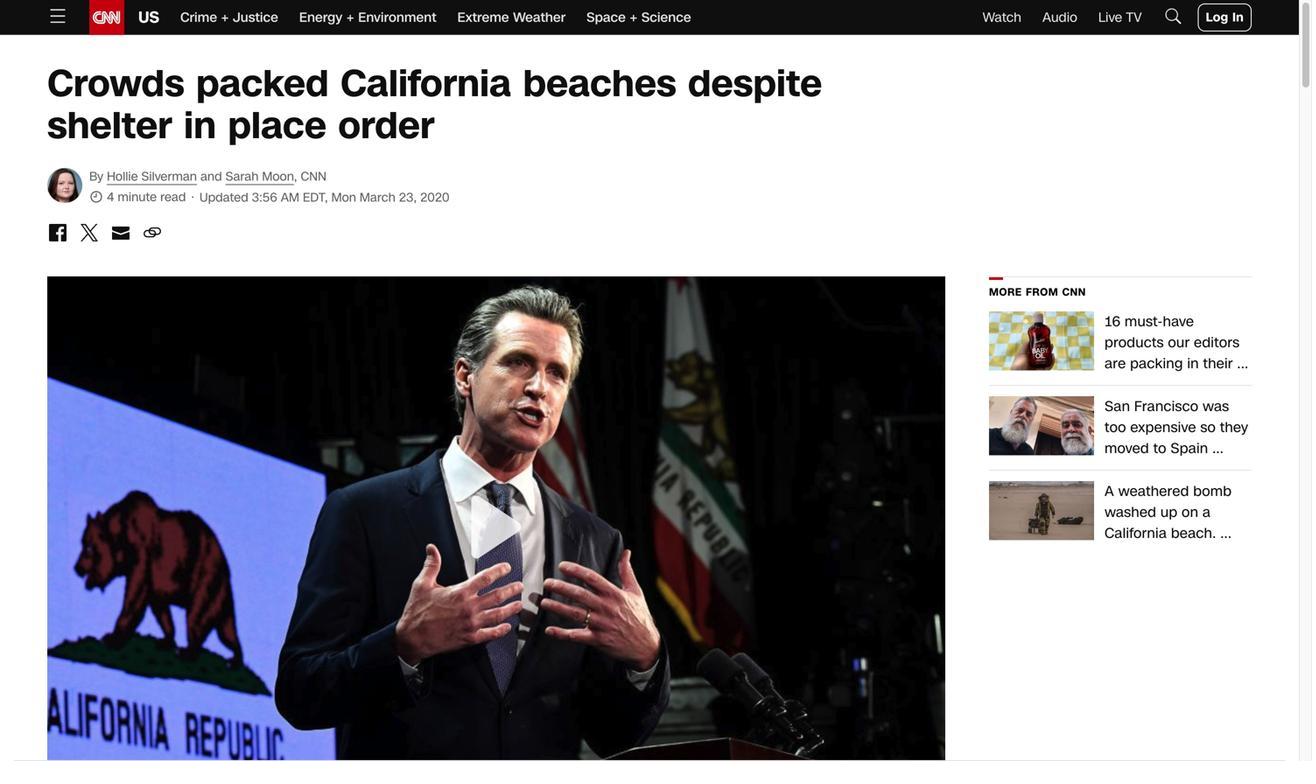 Task type: locate. For each thing, give the bounding box(es) containing it.
live tv link
[[1099, 8, 1142, 27]]

+ right crime
[[221, 8, 229, 27]]

california down the environment
[[341, 58, 511, 110]]

watch
[[983, 8, 1022, 27]]

0 vertical spatial in
[[184, 100, 216, 152]]

in left 'their' on the top
[[1188, 354, 1199, 374]]

...
[[1237, 354, 1249, 374], [1213, 439, 1224, 459], [1221, 524, 1232, 544]]

1 vertical spatial cnn
[[1062, 285, 1086, 300]]

+ for crime
[[221, 8, 229, 27]]

live tv
[[1099, 8, 1142, 27]]

log in link
[[1198, 4, 1252, 32]]

+ right space
[[630, 8, 638, 27]]

... inside a weathered bomb washed up on a california beach. ...
[[1221, 524, 1232, 544]]

4 minute read
[[103, 189, 189, 206]]

in
[[184, 100, 216, 152], [1188, 354, 1199, 374]]

by hollie silverman and sarah moon , cnn
[[89, 168, 327, 185]]

audio link
[[1043, 8, 1078, 27]]

they
[[1220, 418, 1249, 438]]

23,
[[399, 189, 417, 206]]

cnn right from
[[1062, 285, 1086, 300]]

1 vertical spatial in
[[1188, 354, 1199, 374]]

in inside crowds packed california beaches despite shelter in place order
[[184, 100, 216, 152]]

,
[[294, 168, 297, 185]]

copy link to clipboard image
[[142, 222, 163, 243]]

... right 'their' on the top
[[1237, 354, 1249, 374]]

1 + from the left
[[221, 8, 229, 27]]

+ right energy in the left of the page
[[346, 8, 354, 27]]

crowds
[[47, 58, 184, 110]]

crime + justice link
[[180, 0, 278, 35]]

... down so
[[1213, 439, 1224, 459]]

energy + environment link
[[299, 0, 437, 35]]

2020
[[420, 189, 450, 206]]

cnn right ,
[[301, 168, 327, 185]]

2 vertical spatial ...
[[1221, 524, 1232, 544]]

weather
[[513, 8, 566, 27]]

3:56
[[252, 189, 277, 206]]

0 horizontal spatial cnn
[[301, 168, 327, 185]]

extreme weather
[[458, 8, 566, 27]]

place
[[228, 100, 327, 152]]

space + science
[[587, 8, 691, 27]]

0 horizontal spatial +
[[221, 8, 229, 27]]

packing
[[1130, 354, 1183, 374]]

updated         3:56 am edt, mon march 23, 2020
[[200, 189, 450, 206]]

space
[[587, 8, 626, 27]]

sarah
[[226, 168, 259, 185]]

... for so
[[1213, 439, 1224, 459]]

shelter
[[47, 100, 172, 152]]

silverman
[[141, 168, 197, 185]]

in inside 16 must-have products our editors are packing in their ...
[[1188, 354, 1199, 374]]

by
[[89, 168, 103, 185]]

1 horizontal spatial cnn
[[1062, 285, 1086, 300]]

0 horizontal spatial california
[[341, 58, 511, 110]]

washed
[[1105, 503, 1157, 523]]

environment
[[358, 8, 437, 27]]

+ for space
[[630, 8, 638, 27]]

their
[[1203, 354, 1233, 374]]

us
[[138, 7, 159, 28]]

in up by hollie silverman and sarah moon , cnn
[[184, 100, 216, 152]]

1 horizontal spatial california
[[1105, 524, 1167, 544]]

have
[[1163, 312, 1194, 332]]

0 horizontal spatial in
[[184, 100, 216, 152]]

crime + justice
[[180, 8, 278, 27]]

0 vertical spatial california
[[341, 58, 511, 110]]

1 horizontal spatial in
[[1188, 354, 1199, 374]]

hollie silverman image
[[47, 168, 82, 203]]

... inside 16 must-have products our editors are packing in their ...
[[1237, 354, 1249, 374]]

1 vertical spatial california
[[1105, 524, 1167, 544]]

watch link
[[983, 8, 1022, 27]]

1 vertical spatial ...
[[1213, 439, 1224, 459]]

editors
[[1194, 333, 1240, 353]]

edt,
[[303, 189, 328, 206]]

energy + environment
[[299, 8, 437, 27]]

2 horizontal spatial +
[[630, 8, 638, 27]]

moved
[[1105, 439, 1149, 459]]

3 + from the left
[[630, 8, 638, 27]]

tv
[[1126, 8, 1142, 27]]

cnn
[[301, 168, 327, 185], [1062, 285, 1086, 300]]

space + science link
[[587, 0, 691, 35]]

+
[[221, 8, 229, 27], [346, 8, 354, 27], [630, 8, 638, 27]]

... inside san francisco was too expensive so they moved to spain ...
[[1213, 439, 1224, 459]]

... right beach.
[[1221, 524, 1232, 544]]

california down washed
[[1105, 524, 1167, 544]]

california
[[341, 58, 511, 110], [1105, 524, 1167, 544]]

audio
[[1043, 8, 1078, 27]]

1 horizontal spatial +
[[346, 8, 354, 27]]

0 vertical spatial ...
[[1237, 354, 1249, 374]]

share with email image
[[110, 222, 131, 243]]

+ for energy
[[346, 8, 354, 27]]

updated
[[200, 189, 248, 206]]

2 + from the left
[[346, 8, 354, 27]]

was
[[1203, 397, 1230, 417]]

crime
[[180, 8, 217, 27]]

our
[[1168, 333, 1190, 353]]



Task type: describe. For each thing, give the bounding box(es) containing it.
hollie
[[107, 168, 138, 185]]

us link
[[124, 0, 159, 35]]

beaches
[[523, 58, 676, 110]]

up
[[1161, 503, 1178, 523]]

a
[[1203, 503, 1211, 523]]

beach.
[[1171, 524, 1217, 544]]

minute
[[118, 189, 157, 206]]

on
[[1182, 503, 1199, 523]]

to
[[1154, 439, 1167, 459]]

search icon image
[[1163, 5, 1184, 26]]

am
[[281, 189, 299, 206]]

science
[[642, 8, 691, 27]]

san francisco was too expensive so they moved to spain ... link
[[1105, 397, 1252, 460]]

... for editors
[[1237, 354, 1249, 374]]

energy
[[299, 8, 343, 27]]

san
[[1105, 397, 1131, 417]]

weathered
[[1119, 482, 1190, 502]]

log
[[1206, 9, 1229, 26]]

video player region
[[47, 277, 946, 762]]

sarah moon link
[[226, 168, 294, 185]]

in
[[1233, 9, 1244, 26]]

justice
[[233, 8, 278, 27]]

and
[[200, 168, 222, 185]]

crowds packed california beaches despite shelter in place order
[[47, 58, 822, 152]]

16 must-have products our editors are packing in their ... link
[[1105, 312, 1252, 375]]

moon
[[262, 168, 294, 185]]

share with facebook image
[[47, 222, 68, 243]]

expensive
[[1131, 418, 1197, 438]]

share with x image
[[79, 222, 100, 243]]

0 vertical spatial cnn
[[301, 168, 327, 185]]

despite
[[688, 58, 822, 110]]

are
[[1105, 354, 1126, 374]]

a
[[1105, 482, 1114, 502]]

california inside crowds packed california beaches despite shelter in place order
[[341, 58, 511, 110]]

extreme weather link
[[458, 0, 566, 35]]

play image
[[454, 486, 538, 570]]

log in
[[1206, 9, 1244, 26]]

francisco
[[1135, 397, 1199, 417]]

16
[[1105, 312, 1121, 332]]

more from cnn
[[989, 285, 1086, 300]]

live
[[1099, 8, 1123, 27]]

california inside a weathered bomb washed up on a california beach. ...
[[1105, 524, 1167, 544]]

must-
[[1125, 312, 1163, 332]]

4
[[107, 189, 114, 206]]

from
[[1026, 285, 1059, 300]]

open menu icon image
[[47, 5, 68, 26]]

spain
[[1171, 439, 1209, 459]]

a weathered bomb washed up on a california beach. ...
[[1105, 482, 1232, 544]]

products
[[1105, 333, 1164, 353]]

a weathered bomb washed up on a california beach. ... link
[[1105, 482, 1252, 545]]

bomb
[[1194, 482, 1232, 502]]

order
[[338, 100, 435, 152]]

too
[[1105, 418, 1127, 438]]

san francisco was too expensive so they moved to spain ...
[[1105, 397, 1249, 459]]

read
[[160, 189, 186, 206]]

packed
[[196, 58, 329, 110]]

so
[[1201, 418, 1216, 438]]

extreme
[[458, 8, 509, 27]]

hollie silverman link
[[107, 168, 197, 185]]

march
[[360, 189, 396, 206]]

more
[[989, 285, 1022, 300]]

mon
[[331, 189, 356, 206]]

16 must-have products our editors are packing in their ...
[[1105, 312, 1249, 374]]



Task type: vqa. For each thing, say whether or not it's contained in the screenshot.
the Energy + Environment link
yes



